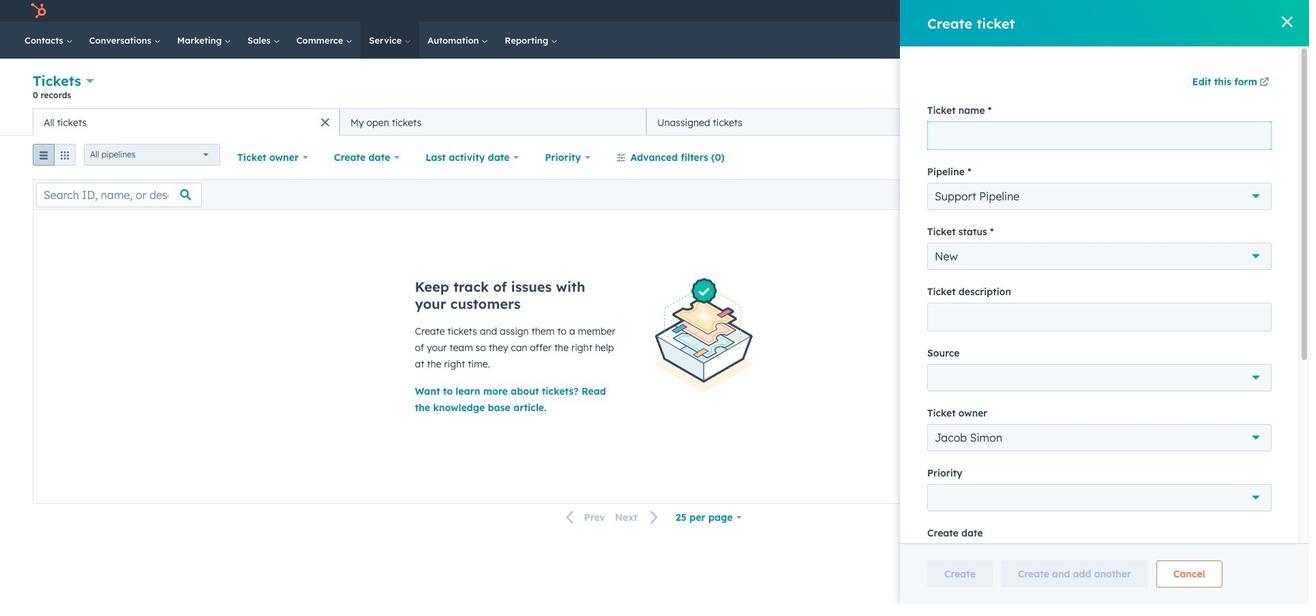 Task type: vqa. For each thing, say whether or not it's contained in the screenshot.
Sales Manager IMAGE on the top left of page
no



Task type: locate. For each thing, give the bounding box(es) containing it.
group
[[33, 144, 76, 171]]

Search ID, name, or description search field
[[36, 182, 202, 207]]

banner
[[33, 71, 1277, 108]]

pagination navigation
[[558, 509, 667, 527]]

Search HubSpot search field
[[1108, 29, 1262, 52]]

menu
[[1009, 0, 1293, 22]]



Task type: describe. For each thing, give the bounding box(es) containing it.
marketplaces image
[[1109, 6, 1121, 18]]

jacob simon image
[[1212, 5, 1224, 17]]



